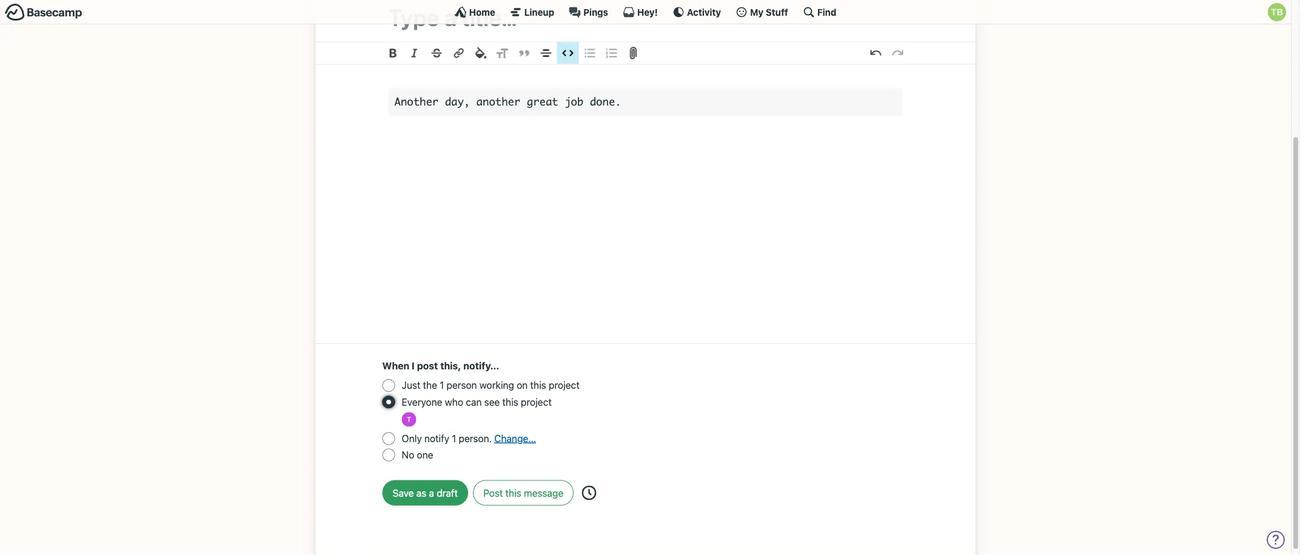 Task type: describe. For each thing, give the bounding box(es) containing it.
another
[[395, 95, 439, 108]]

stuff
[[766, 7, 789, 17]]

activity link
[[673, 6, 721, 18]]

find button
[[803, 6, 837, 18]]

a
[[429, 488, 434, 499]]

hey!
[[638, 7, 658, 17]]

1 for person.
[[452, 433, 456, 444]]

as
[[417, 488, 427, 499]]

another
[[477, 95, 521, 108]]

when
[[382, 360, 410, 372]]

i
[[412, 360, 415, 372]]

my stuff
[[750, 7, 789, 17]]

pings
[[584, 7, 608, 17]]

can
[[466, 396, 482, 408]]

schedule this to post later image
[[582, 486, 597, 501]]

home link
[[455, 6, 495, 18]]

Write away… text field
[[352, 65, 939, 329]]

post
[[484, 488, 503, 499]]

hey! button
[[623, 6, 658, 18]]

main element
[[0, 0, 1292, 24]]

this inside button
[[506, 488, 522, 499]]

0 vertical spatial project
[[549, 380, 580, 391]]

only notify 1 person. change…
[[402, 433, 536, 444]]

day,
[[445, 95, 470, 108]]

on
[[517, 380, 528, 391]]

find
[[818, 7, 837, 17]]

just
[[402, 380, 421, 391]]

see
[[484, 396, 500, 408]]

post this message
[[484, 488, 564, 499]]

1 vertical spatial this
[[503, 396, 519, 408]]

save as a draft button
[[382, 481, 468, 506]]

post this message button
[[473, 481, 574, 506]]

my stuff button
[[736, 6, 789, 18]]

everyone
[[402, 396, 443, 408]]

when i post this, notify…
[[382, 360, 500, 372]]

save
[[393, 488, 414, 499]]



Task type: locate. For each thing, give the bounding box(es) containing it.
1 for person
[[440, 380, 444, 391]]

home
[[469, 7, 495, 17]]

this right see
[[503, 396, 519, 408]]

post
[[417, 360, 438, 372]]

project down on
[[521, 396, 552, 408]]

1
[[440, 380, 444, 391], [452, 433, 456, 444]]

save as a draft
[[393, 488, 458, 499]]

activity
[[687, 7, 721, 17]]

another day, another great job done.
[[395, 95, 622, 108]]

0 vertical spatial this
[[530, 380, 546, 391]]

pings button
[[569, 6, 608, 18]]

lineup
[[525, 7, 555, 17]]

only
[[402, 433, 422, 444]]

done.
[[590, 95, 622, 108]]

notify
[[425, 433, 450, 444]]

everyone         who can see this project
[[402, 396, 552, 408]]

1 right the the
[[440, 380, 444, 391]]

project
[[549, 380, 580, 391], [521, 396, 552, 408]]

message
[[524, 488, 564, 499]]

great
[[527, 95, 559, 108]]

lineup link
[[510, 6, 555, 18]]

change… button
[[495, 431, 536, 446]]

1 vertical spatial project
[[521, 396, 552, 408]]

no one
[[402, 449, 433, 461]]

this
[[530, 380, 546, 391], [503, 396, 519, 408], [506, 488, 522, 499]]

working
[[480, 380, 514, 391]]

2 vertical spatial this
[[506, 488, 522, 499]]

my
[[750, 7, 764, 17]]

0 vertical spatial 1
[[440, 380, 444, 391]]

tim burton image
[[1268, 3, 1287, 21]]

this right on
[[530, 380, 546, 391]]

project right on
[[549, 380, 580, 391]]

job
[[565, 95, 584, 108]]

terry image
[[402, 412, 416, 427]]

0 horizontal spatial 1
[[440, 380, 444, 391]]

1 right notify
[[452, 433, 456, 444]]

this,
[[440, 360, 461, 372]]

draft
[[437, 488, 458, 499]]

one
[[417, 449, 433, 461]]

switch accounts image
[[5, 3, 83, 22]]

change…
[[495, 433, 536, 444]]

the
[[423, 380, 437, 391]]

who
[[445, 396, 463, 408]]

1 horizontal spatial 1
[[452, 433, 456, 444]]

person.
[[459, 433, 492, 444]]

no
[[402, 449, 414, 461]]

1 vertical spatial 1
[[452, 433, 456, 444]]

this right "post"
[[506, 488, 522, 499]]

Type a title… text field
[[389, 4, 903, 31]]

person
[[447, 380, 477, 391]]

notify…
[[464, 360, 500, 372]]

just the 1 person working on this project
[[402, 380, 580, 391]]



Task type: vqa. For each thing, say whether or not it's contained in the screenshot.
Another
yes



